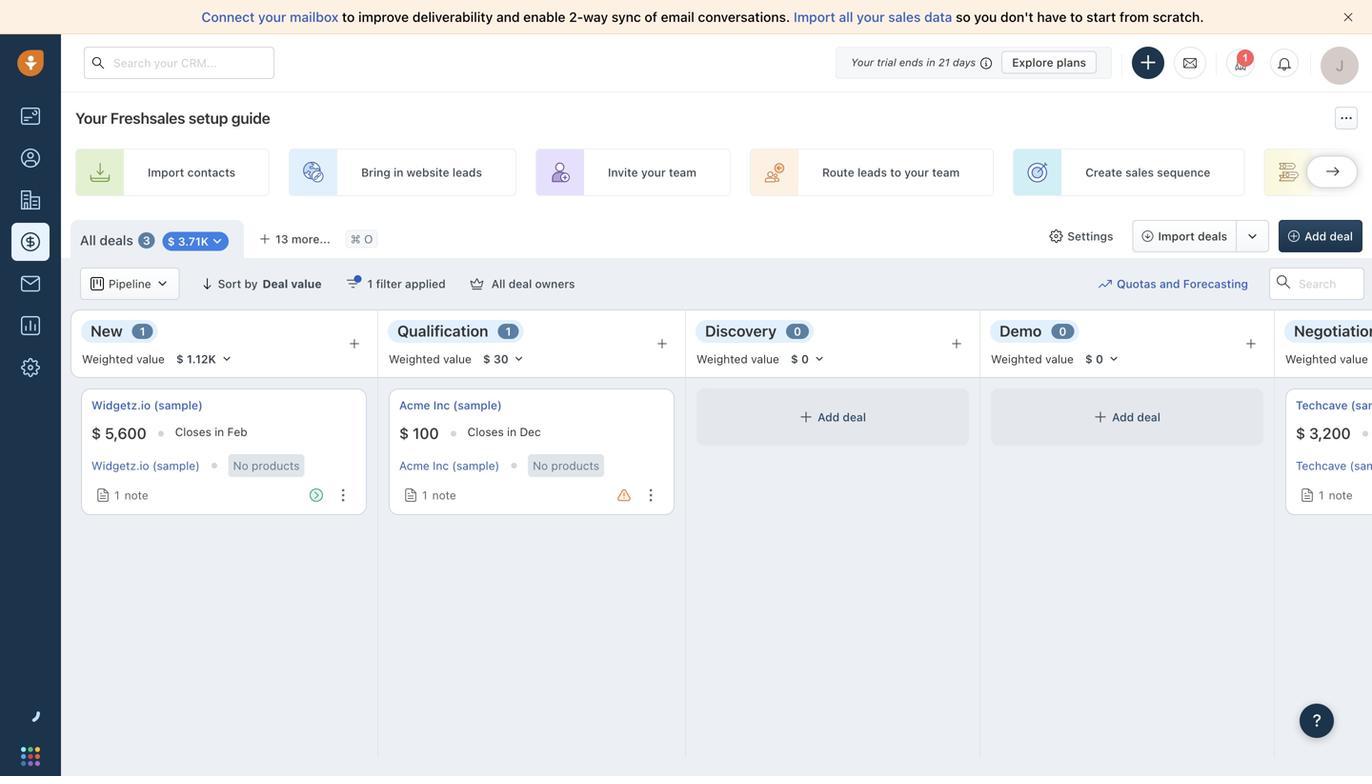 Task type: vqa. For each thing, say whether or not it's contained in the screenshot.
Close image
yes



Task type: describe. For each thing, give the bounding box(es) containing it.
1 leads from the left
[[453, 166, 482, 179]]

quotas and forecasting
[[1117, 277, 1249, 291]]

setup
[[189, 109, 228, 127]]

team inside route leads to your team link
[[933, 166, 960, 179]]

1 horizontal spatial import
[[794, 9, 836, 25]]

0 vertical spatial and
[[497, 9, 520, 25]]

up
[[1359, 166, 1373, 179]]

import deals button
[[1133, 220, 1238, 253]]

closes for $ 5,600
[[175, 426, 211, 439]]

no products for $ 5,600
[[233, 459, 300, 473]]

improve
[[358, 9, 409, 25]]

weighted for demo
[[991, 353, 1043, 366]]

closes in dec
[[468, 426, 541, 439]]

add deal for demo
[[1113, 411, 1161, 424]]

$ inside popup button
[[168, 235, 175, 248]]

connect your mailbox to improve deliverability and enable 2-way sync of email conversations. import all your sales data so you don't have to start from scratch.
[[202, 9, 1205, 25]]

$ 1.12k button
[[168, 349, 241, 370]]

all deals 3
[[80, 233, 150, 248]]

container_wx8msf4aqz5i3rn1 image for pipeline
[[91, 277, 104, 291]]

sync
[[612, 9, 641, 25]]

Search your CRM... text field
[[84, 47, 275, 79]]

your freshsales setup guide
[[75, 109, 270, 127]]

create sales sequence link
[[1014, 149, 1245, 196]]

sort by deal value
[[218, 277, 322, 291]]

3.71k
[[178, 235, 209, 248]]

container_wx8msf4aqz5i3rn1 image for 1
[[1301, 489, 1315, 502]]

invite
[[608, 166, 638, 179]]

13 more... button
[[249, 226, 341, 253]]

weighted value for qualification
[[389, 353, 472, 366]]

settings button
[[1040, 220, 1123, 253]]

filter
[[376, 277, 402, 291]]

1 filter applied button
[[334, 268, 458, 300]]

all deal owners
[[492, 277, 575, 291]]

conversations.
[[698, 9, 791, 25]]

email
[[661, 9, 695, 25]]

21
[[939, 56, 950, 69]]

feb
[[227, 426, 248, 439]]

bring in website leads
[[361, 166, 482, 179]]

1 acme inc (sample) from the top
[[399, 399, 502, 412]]

connect
[[202, 9, 255, 25]]

2 horizontal spatial to
[[1071, 9, 1083, 25]]

connect your mailbox link
[[202, 9, 342, 25]]

$ 100
[[399, 425, 439, 443]]

2 leads from the left
[[858, 166, 887, 179]]

all deals link
[[80, 231, 133, 250]]

deliverability
[[413, 9, 493, 25]]

add deal for discovery
[[818, 411, 866, 424]]

website
[[407, 166, 450, 179]]

1 inside button
[[368, 277, 373, 291]]

1 vertical spatial and
[[1160, 277, 1181, 291]]

container_wx8msf4aqz5i3rn1 image inside the quotas and forecasting link
[[1099, 277, 1113, 291]]

so
[[956, 9, 971, 25]]

settings
[[1068, 230, 1114, 243]]

closes for $ 100
[[468, 426, 504, 439]]

explore plans
[[1013, 56, 1087, 69]]

value for discovery
[[751, 353, 780, 366]]

import deals
[[1159, 230, 1228, 243]]

deals for import
[[1198, 230, 1228, 243]]

(sample) down closes in dec
[[452, 459, 500, 473]]

⌘
[[351, 233, 361, 246]]

import contacts
[[148, 166, 236, 179]]

1 down 100 at the left
[[422, 489, 428, 502]]

discovery
[[705, 322, 777, 340]]

plans
[[1057, 56, 1087, 69]]

import contacts link
[[75, 149, 270, 196]]

pipeline
[[109, 277, 151, 291]]

3 note from the left
[[1329, 489, 1353, 502]]

data
[[925, 9, 953, 25]]

1 acme inc (sample) link from the top
[[399, 398, 502, 414]]

2 acme from the top
[[399, 459, 430, 473]]

1 widgetz.io (sample) from the top
[[92, 399, 203, 412]]

have
[[1037, 9, 1067, 25]]

1.12k
[[187, 353, 216, 366]]

from
[[1120, 9, 1150, 25]]

guide
[[231, 109, 270, 127]]

value for demo
[[1046, 353, 1074, 366]]

container_wx8msf4aqz5i3rn1 image for settings
[[1050, 230, 1063, 243]]

send email image
[[1184, 55, 1197, 71]]

1 right new
[[140, 325, 145, 338]]

$ 1.12k
[[176, 353, 216, 366]]

o
[[364, 233, 373, 246]]

1 down $ 5,600
[[114, 489, 120, 502]]

freshsales
[[110, 109, 185, 127]]

0 vertical spatial sales
[[889, 9, 921, 25]]

all
[[839, 9, 854, 25]]

1 vertical spatial sales
[[1126, 166, 1154, 179]]

1 note for $ 100
[[422, 489, 456, 502]]

qualification
[[398, 322, 489, 340]]

products for $ 100
[[552, 459, 600, 473]]

weighted inside popup button
[[1286, 353, 1337, 366]]

2 widgetz.io (sample) link from the top
[[92, 459, 200, 473]]

you
[[975, 9, 997, 25]]

value for qualification
[[443, 353, 472, 366]]

negotiation
[[1295, 322, 1373, 340]]

1 down $ 3,200 on the bottom of the page
[[1319, 489, 1325, 502]]

start
[[1087, 9, 1117, 25]]

$ 5,600
[[92, 425, 147, 443]]

widgetz.io inside 'link'
[[92, 399, 151, 412]]

no for $ 5,600
[[233, 459, 248, 473]]

freshworks switcher image
[[21, 748, 40, 767]]

quotas and forecasting link
[[1099, 268, 1268, 300]]

container_wx8msf4aqz5i3rn1 image right pipeline
[[156, 277, 169, 291]]

create
[[1086, 166, 1123, 179]]

ends
[[900, 56, 924, 69]]

close image
[[1344, 12, 1354, 22]]

0 vertical spatial (sam
[[1352, 399, 1373, 412]]

way
[[583, 9, 608, 25]]

(sample) up closes in dec
[[453, 399, 502, 412]]

contacts
[[187, 166, 236, 179]]

team inside the invite your team link
[[669, 166, 697, 179]]

5,600
[[105, 425, 147, 443]]

trial
[[877, 56, 897, 69]]

owners
[[535, 277, 575, 291]]

2 techcave from the top
[[1296, 459, 1347, 473]]

your right "invite"
[[642, 166, 666, 179]]

add inside 'button'
[[1305, 230, 1327, 243]]

import deals group
[[1133, 220, 1270, 253]]

2 widgetz.io (sample) from the top
[[92, 459, 200, 473]]

dec
[[520, 426, 541, 439]]

2 acme inc (sample) from the top
[[399, 459, 500, 473]]

deal inside 'button'
[[1330, 230, 1354, 243]]

add deal button
[[1279, 220, 1363, 253]]

weighted value button
[[1285, 343, 1373, 371]]

your for your trial ends in 21 days
[[851, 56, 874, 69]]

1 widgetz.io (sample) link from the top
[[92, 398, 203, 414]]

1 techcave (sam link from the top
[[1296, 398, 1373, 414]]



Task type: locate. For each thing, give the bounding box(es) containing it.
no products down feb
[[233, 459, 300, 473]]

1 horizontal spatial 1 note
[[422, 489, 456, 502]]

add for discovery
[[818, 411, 840, 424]]

5 weighted from the left
[[1286, 353, 1337, 366]]

$ 3.71k button
[[157, 230, 235, 252]]

container_wx8msf4aqz5i3rn1 image
[[211, 235, 224, 248], [347, 277, 360, 291], [471, 277, 484, 291], [1099, 277, 1113, 291], [800, 411, 813, 424], [1094, 411, 1108, 424], [96, 489, 110, 502], [404, 489, 418, 502]]

bring
[[361, 166, 391, 179]]

your trial ends in 21 days
[[851, 56, 976, 69]]

$ 3.71k button
[[163, 232, 229, 251]]

by
[[244, 277, 258, 291]]

0 horizontal spatial $ 0 button
[[783, 349, 834, 370]]

1 vertical spatial widgetz.io
[[92, 459, 149, 473]]

0 horizontal spatial closes
[[175, 426, 211, 439]]

0 vertical spatial widgetz.io
[[92, 399, 151, 412]]

2 widgetz.io from the top
[[92, 459, 149, 473]]

route leads to your team link
[[750, 149, 994, 196]]

1 vertical spatial techcave
[[1296, 459, 1347, 473]]

1 horizontal spatial $ 0 button
[[1077, 349, 1129, 370]]

$ 30 button
[[475, 349, 534, 370]]

your left mailbox
[[258, 9, 286, 25]]

leads
[[453, 166, 482, 179], [858, 166, 887, 179]]

0 horizontal spatial $ 0
[[791, 353, 809, 366]]

1 1 note from the left
[[114, 489, 149, 502]]

sales left 'data'
[[889, 9, 921, 25]]

set
[[1337, 166, 1355, 179]]

weighted for new
[[82, 353, 133, 366]]

0 vertical spatial all
[[80, 233, 96, 248]]

deals left the 3
[[100, 233, 133, 248]]

1 horizontal spatial note
[[432, 489, 456, 502]]

sales right create
[[1126, 166, 1154, 179]]

2 products from the left
[[552, 459, 600, 473]]

0 horizontal spatial import
[[148, 166, 184, 179]]

1 vertical spatial acme inc (sample)
[[399, 459, 500, 473]]

products
[[252, 459, 300, 473], [552, 459, 600, 473]]

2 techcave (sam link from the top
[[1296, 459, 1373, 473]]

$
[[168, 235, 175, 248], [176, 353, 184, 366], [483, 353, 491, 366], [791, 353, 799, 366], [1086, 353, 1093, 366], [92, 425, 101, 443], [399, 425, 409, 443], [1296, 425, 1306, 443]]

techcave (sam down 3,200
[[1296, 459, 1373, 473]]

days
[[953, 56, 976, 69]]

2 $ 0 from the left
[[1086, 353, 1104, 366]]

note down 100 at the left
[[432, 489, 456, 502]]

acme inc (sample) up 100 at the left
[[399, 399, 502, 412]]

inc down 100 at the left
[[433, 459, 449, 473]]

1 horizontal spatial deals
[[1198, 230, 1228, 243]]

0 vertical spatial inc
[[434, 399, 450, 412]]

create sales sequence
[[1086, 166, 1211, 179]]

0 horizontal spatial note
[[124, 489, 149, 502]]

1 vertical spatial acme inc (sample) link
[[399, 459, 500, 473]]

to right mailbox
[[342, 9, 355, 25]]

2 weighted from the left
[[389, 353, 440, 366]]

1 horizontal spatial sales
[[1126, 166, 1154, 179]]

2 team from the left
[[933, 166, 960, 179]]

weighted for discovery
[[697, 353, 748, 366]]

3 weighted value from the left
[[697, 353, 780, 366]]

container_wx8msf4aqz5i3rn1 image
[[1050, 230, 1063, 243], [91, 277, 104, 291], [156, 277, 169, 291], [1301, 489, 1315, 502]]

2 horizontal spatial add
[[1305, 230, 1327, 243]]

1 vertical spatial techcave (sam
[[1296, 459, 1373, 473]]

applied
[[405, 277, 446, 291]]

3 weighted from the left
[[697, 353, 748, 366]]

no down dec
[[533, 459, 548, 473]]

inc
[[434, 399, 450, 412], [433, 459, 449, 473]]

1 team from the left
[[669, 166, 697, 179]]

note for $ 5,600
[[124, 489, 149, 502]]

2 no products from the left
[[533, 459, 600, 473]]

route leads to your team
[[823, 166, 960, 179]]

$ 0
[[791, 353, 809, 366], [1086, 353, 1104, 366]]

(sample) down closes in feb
[[152, 459, 200, 473]]

container_wx8msf4aqz5i3rn1 image inside $ 3.71k button
[[211, 235, 224, 248]]

techcave (sam up 3,200
[[1296, 399, 1373, 412]]

acme inc (sample) link down 100 at the left
[[399, 459, 500, 473]]

pipeline button
[[80, 268, 180, 300]]

0 horizontal spatial 1 note
[[114, 489, 149, 502]]

closes left dec
[[468, 426, 504, 439]]

2 horizontal spatial add deal
[[1305, 230, 1354, 243]]

1 weighted from the left
[[82, 353, 133, 366]]

1 $ 0 from the left
[[791, 353, 809, 366]]

deals up forecasting
[[1198, 230, 1228, 243]]

your left trial
[[851, 56, 874, 69]]

explore plans link
[[1002, 51, 1097, 74]]

in left dec
[[507, 426, 517, 439]]

to left start
[[1071, 9, 1083, 25]]

new
[[91, 322, 123, 340]]

leads right website
[[453, 166, 482, 179]]

to
[[342, 9, 355, 25], [1071, 9, 1083, 25], [891, 166, 902, 179]]

1 horizontal spatial add
[[1113, 411, 1135, 424]]

3,200
[[1310, 425, 1351, 443]]

weighted down demo
[[991, 353, 1043, 366]]

2 horizontal spatial import
[[1159, 230, 1195, 243]]

1 vertical spatial widgetz.io (sample) link
[[92, 459, 200, 473]]

don't
[[1001, 9, 1034, 25]]

more...
[[292, 233, 331, 246]]

2 weighted value from the left
[[389, 353, 472, 366]]

invite your team link
[[536, 149, 731, 196]]

techcave (sam link
[[1296, 398, 1373, 414], [1296, 459, 1373, 473]]

widgetz.io (sample) down 5,600
[[92, 459, 200, 473]]

0
[[794, 325, 802, 338], [1059, 325, 1067, 338], [802, 353, 809, 366], [1096, 353, 1104, 366]]

0 horizontal spatial and
[[497, 9, 520, 25]]

13
[[276, 233, 288, 246]]

5 weighted value from the left
[[1286, 353, 1369, 366]]

invite your team
[[608, 166, 697, 179]]

note down 3,200
[[1329, 489, 1353, 502]]

sales
[[889, 9, 921, 25], [1126, 166, 1154, 179]]

your right all
[[857, 9, 885, 25]]

your right route
[[905, 166, 929, 179]]

scratch.
[[1153, 9, 1205, 25]]

100
[[413, 425, 439, 443]]

0 vertical spatial import
[[794, 9, 836, 25]]

1 note down 100 at the left
[[422, 489, 456, 502]]

techcave (sam
[[1296, 399, 1373, 412], [1296, 459, 1373, 473]]

mailbox
[[290, 9, 339, 25]]

leads right route
[[858, 166, 887, 179]]

widgetz.io down $ 5,600
[[92, 459, 149, 473]]

acme inc (sample) link
[[399, 398, 502, 414], [399, 459, 500, 473]]

closes in feb
[[175, 426, 248, 439]]

import inside button
[[1159, 230, 1195, 243]]

1 vertical spatial import
[[148, 166, 184, 179]]

your for your freshsales setup guide
[[75, 109, 107, 127]]

add deal inside 'button'
[[1305, 230, 1354, 243]]

weighted value down new
[[82, 353, 165, 366]]

2 inc from the top
[[433, 459, 449, 473]]

import all your sales data link
[[794, 9, 956, 25]]

0 vertical spatial acme inc (sample) link
[[399, 398, 502, 414]]

0 horizontal spatial to
[[342, 9, 355, 25]]

to right route
[[891, 166, 902, 179]]

1 note down 5,600
[[114, 489, 149, 502]]

1 horizontal spatial all
[[492, 277, 506, 291]]

1 filter applied
[[368, 277, 446, 291]]

note down 5,600
[[124, 489, 149, 502]]

weighted down new
[[82, 353, 133, 366]]

import left all
[[794, 9, 836, 25]]

1 vertical spatial widgetz.io (sample)
[[92, 459, 200, 473]]

all inside "button"
[[492, 277, 506, 291]]

1 horizontal spatial add deal
[[1113, 411, 1161, 424]]

techcave up $ 3,200 on the bottom of the page
[[1296, 399, 1348, 412]]

add for demo
[[1113, 411, 1135, 424]]

$ 0 for discovery
[[791, 353, 809, 366]]

0 horizontal spatial no products
[[233, 459, 300, 473]]

0 vertical spatial acme inc (sample)
[[399, 399, 502, 412]]

$ 0 for demo
[[1086, 353, 1104, 366]]

techcave inside techcave (sam link
[[1296, 399, 1348, 412]]

weighted down negotiation
[[1286, 353, 1337, 366]]

1 no from the left
[[233, 459, 248, 473]]

1 horizontal spatial $ 0
[[1086, 353, 1104, 366]]

0 horizontal spatial sales
[[889, 9, 921, 25]]

all for deal
[[492, 277, 506, 291]]

1 vertical spatial your
[[75, 109, 107, 127]]

2 closes from the left
[[468, 426, 504, 439]]

0 horizontal spatial add deal
[[818, 411, 866, 424]]

1 right send email icon
[[1243, 52, 1249, 64]]

weighted down 'qualification'
[[389, 353, 440, 366]]

1 horizontal spatial team
[[933, 166, 960, 179]]

acme inc (sample)
[[399, 399, 502, 412], [399, 459, 500, 473]]

techcave down $ 3,200 on the bottom of the page
[[1296, 459, 1347, 473]]

no for $ 100
[[533, 459, 548, 473]]

import up quotas and forecasting
[[1159, 230, 1195, 243]]

0 horizontal spatial no
[[233, 459, 248, 473]]

all deal owners button
[[458, 268, 588, 300]]

widgetz.io (sample) link down 5,600
[[92, 459, 200, 473]]

weighted for qualification
[[389, 353, 440, 366]]

0 horizontal spatial leads
[[453, 166, 482, 179]]

inc up 100 at the left
[[434, 399, 450, 412]]

demo
[[1000, 322, 1042, 340]]

all for deals
[[80, 233, 96, 248]]

sort
[[218, 277, 241, 291]]

1 inc from the top
[[434, 399, 450, 412]]

deals for all
[[100, 233, 133, 248]]

import left contacts
[[148, 166, 184, 179]]

2 note from the left
[[432, 489, 456, 502]]

(sam down 3,200
[[1351, 459, 1373, 473]]

techcave (sam link up 3,200
[[1296, 398, 1373, 414]]

2 horizontal spatial 1 note
[[1319, 489, 1353, 502]]

sequence
[[1158, 166, 1211, 179]]

forecasting
[[1184, 277, 1249, 291]]

and right quotas
[[1160, 277, 1181, 291]]

0 horizontal spatial team
[[669, 166, 697, 179]]

in
[[927, 56, 936, 69], [394, 166, 404, 179], [215, 426, 224, 439], [507, 426, 517, 439]]

note for $ 100
[[432, 489, 456, 502]]

1 $ 0 button from the left
[[783, 349, 834, 370]]

1 products from the left
[[252, 459, 300, 473]]

add deal
[[1305, 230, 1354, 243], [818, 411, 866, 424], [1113, 411, 1161, 424]]

deals
[[1198, 230, 1228, 243], [100, 233, 133, 248]]

$ 3.71k
[[168, 235, 209, 248]]

route
[[823, 166, 855, 179]]

container_wx8msf4aqz5i3rn1 image inside 1 filter applied button
[[347, 277, 360, 291]]

weighted value inside popup button
[[1286, 353, 1369, 366]]

0 vertical spatial widgetz.io (sample) link
[[92, 398, 203, 414]]

2 $ 0 button from the left
[[1077, 349, 1129, 370]]

1 vertical spatial inc
[[433, 459, 449, 473]]

(sam down weighted value popup button
[[1352, 399, 1373, 412]]

(sample)
[[154, 399, 203, 412], [453, 399, 502, 412], [152, 459, 200, 473], [452, 459, 500, 473]]

2 techcave (sam from the top
[[1296, 459, 1373, 473]]

weighted value for discovery
[[697, 353, 780, 366]]

no products down dec
[[533, 459, 600, 473]]

1 note down 3,200
[[1319, 489, 1353, 502]]

bring in website leads link
[[289, 149, 517, 196]]

acme inc (sample) down 100 at the left
[[399, 459, 500, 473]]

weighted value down negotiation
[[1286, 353, 1369, 366]]

in left the 21
[[927, 56, 936, 69]]

enable
[[524, 9, 566, 25]]

2 1 note from the left
[[422, 489, 456, 502]]

0 horizontal spatial products
[[252, 459, 300, 473]]

1 inside "link"
[[1243, 52, 1249, 64]]

1 horizontal spatial to
[[891, 166, 902, 179]]

weighted value down 'qualification'
[[389, 353, 472, 366]]

1 note from the left
[[124, 489, 149, 502]]

0 vertical spatial techcave (sam link
[[1296, 398, 1373, 414]]

weighted down discovery
[[697, 353, 748, 366]]

1 horizontal spatial leads
[[858, 166, 887, 179]]

in right bring
[[394, 166, 404, 179]]

widgetz.io (sample) up 5,600
[[92, 399, 203, 412]]

13 more...
[[276, 233, 331, 246]]

0 horizontal spatial deals
[[100, 233, 133, 248]]

and
[[497, 9, 520, 25], [1160, 277, 1181, 291]]

import for import contacts
[[148, 166, 184, 179]]

Search field
[[1270, 268, 1365, 300]]

2 vertical spatial import
[[1159, 230, 1195, 243]]

1 vertical spatial acme
[[399, 459, 430, 473]]

$ 3,200
[[1296, 425, 1351, 443]]

1 widgetz.io from the top
[[92, 399, 151, 412]]

0 vertical spatial techcave
[[1296, 399, 1348, 412]]

0 horizontal spatial add
[[818, 411, 840, 424]]

1 vertical spatial (sam
[[1351, 459, 1373, 473]]

$ 30
[[483, 353, 509, 366]]

2 no from the left
[[533, 459, 548, 473]]

products for $ 5,600
[[252, 459, 300, 473]]

1 vertical spatial techcave (sam link
[[1296, 459, 1373, 473]]

in for closes in dec
[[507, 426, 517, 439]]

1 horizontal spatial no
[[533, 459, 548, 473]]

weighted value down discovery
[[697, 353, 780, 366]]

weighted value down demo
[[991, 353, 1074, 366]]

all left the 3
[[80, 233, 96, 248]]

1 no products from the left
[[233, 459, 300, 473]]

0 vertical spatial acme
[[399, 399, 430, 412]]

1 horizontal spatial your
[[851, 56, 874, 69]]

container_wx8msf4aqz5i3rn1 image inside all deal owners "button"
[[471, 277, 484, 291]]

note
[[124, 489, 149, 502], [432, 489, 456, 502], [1329, 489, 1353, 502]]

widgetz.io (sample)
[[92, 399, 203, 412], [92, 459, 200, 473]]

in left feb
[[215, 426, 224, 439]]

1 horizontal spatial and
[[1160, 277, 1181, 291]]

(sample) up closes in feb
[[154, 399, 203, 412]]

3
[[143, 234, 150, 247]]

container_wx8msf4aqz5i3rn1 image left settings
[[1050, 230, 1063, 243]]

1 horizontal spatial no products
[[533, 459, 600, 473]]

no products for $ 100
[[533, 459, 600, 473]]

add
[[1305, 230, 1327, 243], [818, 411, 840, 424], [1113, 411, 1135, 424]]

all
[[80, 233, 96, 248], [492, 277, 506, 291]]

1 horizontal spatial products
[[552, 459, 600, 473]]

container_wx8msf4aqz5i3rn1 image down $ 3,200 on the bottom of the page
[[1301, 489, 1315, 502]]

techcave
[[1296, 399, 1348, 412], [1296, 459, 1347, 473]]

widgetz.io (sample) link up 5,600
[[92, 398, 203, 414]]

1 weighted value from the left
[[82, 353, 165, 366]]

value inside weighted value popup button
[[1340, 353, 1369, 366]]

weighted value for new
[[82, 353, 165, 366]]

import
[[794, 9, 836, 25], [148, 166, 184, 179], [1159, 230, 1195, 243]]

no down feb
[[233, 459, 248, 473]]

in for bring in website leads
[[394, 166, 404, 179]]

acme up $ 100
[[399, 399, 430, 412]]

techcave (sam link down 3,200
[[1296, 459, 1373, 473]]

0 vertical spatial techcave (sam
[[1296, 399, 1373, 412]]

container_wx8msf4aqz5i3rn1 image left pipeline
[[91, 277, 104, 291]]

1 closes from the left
[[175, 426, 211, 439]]

2-
[[569, 9, 583, 25]]

1 vertical spatial all
[[492, 277, 506, 291]]

import for import deals
[[1159, 230, 1195, 243]]

$ 0 button for discovery
[[783, 349, 834, 370]]

and left enable
[[497, 9, 520, 25]]

4 weighted from the left
[[991, 353, 1043, 366]]

4 weighted value from the left
[[991, 353, 1074, 366]]

value for new
[[136, 353, 165, 366]]

container_wx8msf4aqz5i3rn1 image inside settings popup button
[[1050, 230, 1063, 243]]

1 techcave from the top
[[1296, 399, 1348, 412]]

all left owners
[[492, 277, 506, 291]]

1 acme from the top
[[399, 399, 430, 412]]

0 vertical spatial widgetz.io (sample)
[[92, 399, 203, 412]]

1 note for $ 5,600
[[114, 489, 149, 502]]

deals inside button
[[1198, 230, 1228, 243]]

1 left filter
[[368, 277, 373, 291]]

1 horizontal spatial closes
[[468, 426, 504, 439]]

your left freshsales
[[75, 109, 107, 127]]

1 link
[[1227, 49, 1256, 77]]

closes left feb
[[175, 426, 211, 439]]

2 acme inc (sample) link from the top
[[399, 459, 500, 473]]

in for closes in feb
[[215, 426, 224, 439]]

1 up $ 30 button
[[506, 325, 511, 338]]

explore
[[1013, 56, 1054, 69]]

deal inside "button"
[[509, 277, 532, 291]]

1 techcave (sam from the top
[[1296, 399, 1373, 412]]

acme down $ 100
[[399, 459, 430, 473]]

widgetz.io (sample) link
[[92, 398, 203, 414], [92, 459, 200, 473]]

acme inc (sample) link up 100 at the left
[[399, 398, 502, 414]]

weighted value for demo
[[991, 353, 1074, 366]]

0 horizontal spatial your
[[75, 109, 107, 127]]

0 horizontal spatial all
[[80, 233, 96, 248]]

2 horizontal spatial note
[[1329, 489, 1353, 502]]

3 1 note from the left
[[1319, 489, 1353, 502]]

widgetz.io up $ 5,600
[[92, 399, 151, 412]]

$ 0 button for demo
[[1077, 349, 1129, 370]]

0 vertical spatial your
[[851, 56, 874, 69]]

set up link
[[1264, 149, 1373, 196]]



